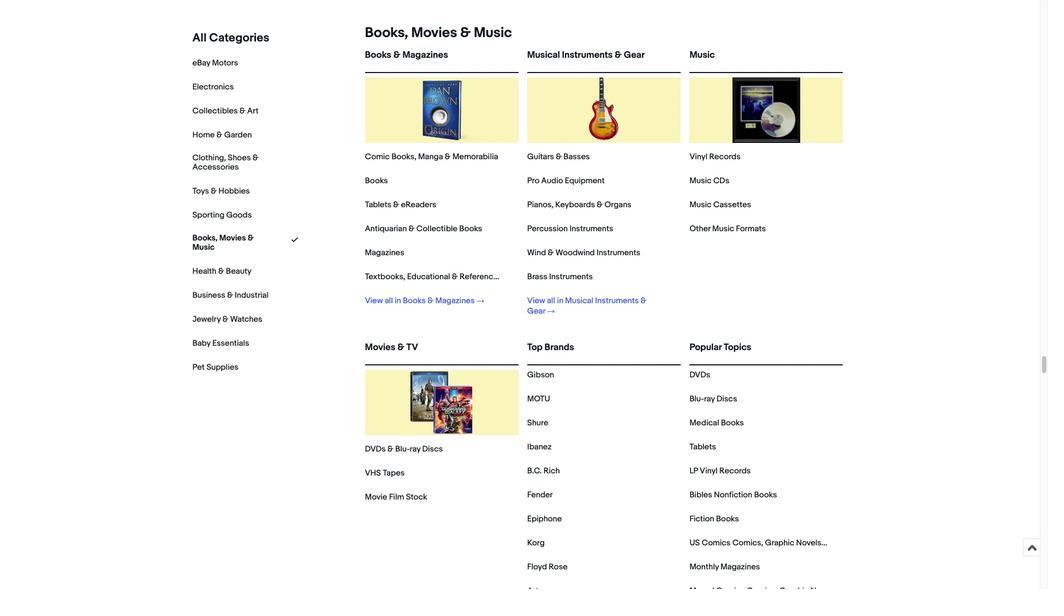 Task type: describe. For each thing, give the bounding box(es) containing it.
jewelry
[[192, 314, 221, 325]]

0 vertical spatial discs
[[717, 394, 737, 404]]

baby essentials link
[[192, 338, 249, 349]]

garden
[[224, 130, 252, 140]]

guitars & basses link
[[527, 152, 590, 162]]

instruments for brass instruments
[[549, 272, 593, 282]]

movies & tv link
[[365, 342, 518, 362]]

percussion instruments link
[[527, 224, 613, 234]]

us comics comics, graphic novels & tpbs link
[[689, 538, 849, 549]]

0 horizontal spatial ray
[[410, 444, 420, 455]]

in for &
[[395, 296, 401, 306]]

dvds link
[[689, 370, 710, 380]]

all for musical
[[547, 296, 555, 306]]

manga
[[418, 152, 443, 162]]

& inside books, movies & music
[[248, 233, 254, 243]]

pianos, keyboards & organs link
[[527, 200, 631, 210]]

movie film stock
[[365, 492, 427, 503]]

0 vertical spatial musical
[[527, 50, 560, 61]]

bibles nonfiction books link
[[689, 490, 777, 501]]

tapes
[[383, 468, 405, 479]]

toys & hobbies link
[[192, 186, 250, 196]]

pro audio equipment
[[527, 176, 605, 186]]

b.c. rich
[[527, 466, 560, 477]]

graphic
[[765, 538, 794, 549]]

ebay
[[192, 58, 210, 68]]

korg link
[[527, 538, 545, 549]]

topics
[[724, 342, 751, 353]]

shure
[[527, 418, 548, 428]]

magazines link
[[365, 248, 404, 258]]

top brands
[[527, 342, 574, 353]]

& inside view all in musical instruments & gear
[[641, 296, 647, 306]]

ebay motors
[[192, 58, 238, 68]]

electronics link
[[192, 82, 234, 92]]

1 vertical spatial records
[[719, 466, 751, 477]]

0 vertical spatial movies
[[411, 25, 457, 41]]

home & garden link
[[192, 130, 252, 140]]

instruments inside view all in musical instruments & gear
[[595, 296, 639, 306]]

beauty
[[226, 266, 251, 277]]

movies inside books, movies & music link
[[219, 233, 246, 243]]

monthly magazines link
[[689, 562, 760, 573]]

1 vertical spatial discs
[[422, 444, 443, 455]]

floyd
[[527, 562, 547, 573]]

percussion
[[527, 224, 568, 234]]

educational
[[407, 272, 450, 282]]

movie film stock link
[[365, 492, 427, 503]]

popular
[[689, 342, 722, 353]]

popular topics
[[689, 342, 751, 353]]

1 vertical spatial books, movies & music link
[[192, 233, 269, 253]]

ibanez
[[527, 442, 552, 453]]

1 vertical spatial blu-
[[395, 444, 410, 455]]

toys & hobbies
[[192, 186, 250, 196]]

blu-ray discs link
[[689, 394, 737, 404]]

categories
[[209, 31, 269, 45]]

medical
[[689, 418, 719, 428]]

& inside clothing, shoes & accessories
[[253, 153, 258, 163]]

0 vertical spatial ray
[[704, 394, 715, 404]]

tablets for tablets & ereaders
[[365, 200, 391, 210]]

ebay motors link
[[192, 58, 238, 68]]

sporting goods link
[[192, 210, 252, 220]]

vhs tapes link
[[365, 468, 405, 479]]

antiquarian & collectible books
[[365, 224, 482, 234]]

basses
[[564, 152, 590, 162]]

sporting goods
[[192, 210, 252, 220]]

musical instruments & gear
[[527, 50, 645, 61]]

bibles
[[689, 490, 712, 501]]

antiquarian
[[365, 224, 407, 234]]

guitars & basses
[[527, 152, 590, 162]]

tablets for tablets link
[[689, 442, 716, 453]]

ibanez link
[[527, 442, 552, 453]]

dvds for dvds & blu-ray discs
[[365, 444, 386, 455]]

musical instruments & gear image
[[571, 78, 637, 143]]

clothing, shoes & accessories link
[[192, 153, 269, 172]]

fiction
[[689, 514, 714, 525]]

ereaders
[[401, 200, 436, 210]]

shoes
[[228, 153, 251, 163]]

musical instruments & gear link
[[527, 50, 681, 70]]

wind & woodwind instruments link
[[527, 248, 640, 258]]

business
[[192, 290, 225, 301]]

books & magazines link
[[365, 50, 518, 70]]

brass
[[527, 272, 547, 282]]

brass instruments
[[527, 272, 593, 282]]

motors
[[212, 58, 238, 68]]

accessories
[[192, 162, 239, 172]]

dvds & blu-ray discs link
[[365, 444, 443, 455]]

top
[[527, 342, 543, 353]]

art
[[247, 106, 259, 116]]

vinyl records link
[[689, 152, 741, 162]]

0 vertical spatial books, movies & music link
[[361, 25, 512, 41]]

wind & woodwind instruments
[[527, 248, 640, 258]]

film
[[389, 492, 404, 503]]



Task type: locate. For each thing, give the bounding box(es) containing it.
view down textbooks,
[[365, 296, 383, 306]]

0 vertical spatial blu-
[[689, 394, 704, 404]]

1 all from the left
[[385, 296, 393, 306]]

view all in books & magazines
[[365, 296, 475, 306]]

all categories
[[192, 31, 269, 45]]

0 vertical spatial books,
[[365, 25, 408, 41]]

discs down movies & tv image
[[422, 444, 443, 455]]

textbooks, educational & reference books link
[[365, 272, 523, 282]]

records
[[709, 152, 741, 162], [719, 466, 751, 477]]

formats
[[736, 224, 766, 234]]

textbooks,
[[365, 272, 405, 282]]

books,
[[365, 25, 408, 41], [391, 152, 416, 162], [192, 233, 218, 243]]

monthly magazines
[[689, 562, 760, 573]]

wind
[[527, 248, 546, 258]]

1 horizontal spatial tablets
[[689, 442, 716, 453]]

tablets
[[365, 200, 391, 210], [689, 442, 716, 453]]

1 horizontal spatial books, movies & music
[[365, 25, 512, 41]]

0 vertical spatial gear
[[624, 50, 645, 61]]

comic books, manga & memorabilia
[[365, 152, 498, 162]]

memorabilia
[[452, 152, 498, 162]]

gibson link
[[527, 370, 554, 380]]

books, movies & music link
[[361, 25, 512, 41], [192, 233, 269, 253]]

tablets down books link
[[365, 200, 391, 210]]

rose
[[549, 562, 568, 573]]

stock
[[406, 492, 427, 503]]

pro audio equipment link
[[527, 176, 605, 186]]

gear
[[624, 50, 645, 61], [527, 306, 545, 317]]

in down brass instruments
[[557, 296, 563, 306]]

instruments for percussion instruments
[[570, 224, 613, 234]]

0 horizontal spatial gear
[[527, 306, 545, 317]]

2 view from the left
[[527, 296, 545, 306]]

1 horizontal spatial ray
[[704, 394, 715, 404]]

blu- up 'tapes'
[[395, 444, 410, 455]]

all inside view all in musical instruments & gear
[[547, 296, 555, 306]]

fender link
[[527, 490, 553, 501]]

1 horizontal spatial blu-
[[689, 394, 704, 404]]

clothing, shoes & accessories
[[192, 153, 258, 172]]

movies left tv
[[365, 342, 395, 353]]

0 horizontal spatial dvds
[[365, 444, 386, 455]]

0 horizontal spatial books, movies & music link
[[192, 233, 269, 253]]

2 horizontal spatial movies
[[411, 25, 457, 41]]

watches
[[230, 314, 262, 325]]

2 all from the left
[[547, 296, 555, 306]]

0 vertical spatial vinyl
[[689, 152, 707, 162]]

1 vertical spatial movies
[[219, 233, 246, 243]]

vinyl up music cds link
[[689, 152, 707, 162]]

in inside view all in musical instruments & gear
[[557, 296, 563, 306]]

books, right comic
[[391, 152, 416, 162]]

0 horizontal spatial books, movies & music
[[192, 233, 254, 253]]

industrial
[[235, 290, 269, 301]]

books & magazines image
[[409, 78, 474, 143]]

reference
[[460, 272, 498, 282]]

vinyl
[[689, 152, 707, 162], [700, 466, 718, 477]]

tv
[[406, 342, 418, 353]]

music image
[[732, 78, 800, 143]]

books, inside books, movies & music
[[192, 233, 218, 243]]

all for books
[[385, 296, 393, 306]]

b.c.
[[527, 466, 542, 477]]

keyboards
[[555, 200, 595, 210]]

us
[[689, 538, 700, 549]]

1 vertical spatial tablets
[[689, 442, 716, 453]]

1 horizontal spatial discs
[[717, 394, 737, 404]]

1 horizontal spatial books, movies & music link
[[361, 25, 512, 41]]

music cassettes link
[[689, 200, 751, 210]]

musical
[[527, 50, 560, 61], [565, 296, 593, 306]]

1 horizontal spatial dvds
[[689, 370, 710, 380]]

nonfiction
[[714, 490, 752, 501]]

movies & tv image
[[409, 370, 474, 436]]

1 in from the left
[[395, 296, 401, 306]]

all down textbooks,
[[385, 296, 393, 306]]

1 vertical spatial vinyl
[[700, 466, 718, 477]]

comic
[[365, 152, 390, 162]]

vinyl right lp on the right bottom
[[700, 466, 718, 477]]

other
[[689, 224, 710, 234]]

equipment
[[565, 176, 605, 186]]

1 vertical spatial books,
[[391, 152, 416, 162]]

bibles nonfiction books
[[689, 490, 777, 501]]

musical inside view all in musical instruments & gear
[[565, 296, 593, 306]]

essentials
[[212, 338, 249, 349]]

2 vertical spatial books,
[[192, 233, 218, 243]]

records up bibles nonfiction books link
[[719, 466, 751, 477]]

novels
[[796, 538, 821, 549]]

movies down goods
[[219, 233, 246, 243]]

comic books, manga & memorabilia link
[[365, 152, 498, 162]]

in for instruments
[[557, 296, 563, 306]]

books, up books & magazines
[[365, 25, 408, 41]]

vinyl records
[[689, 152, 741, 162]]

dvds up vhs
[[365, 444, 386, 455]]

dvds for the dvds link
[[689, 370, 710, 380]]

&
[[460, 25, 471, 41], [393, 50, 400, 61], [615, 50, 622, 61], [239, 106, 245, 116], [216, 130, 222, 140], [445, 152, 451, 162], [556, 152, 562, 162], [253, 153, 258, 163], [211, 186, 217, 196], [393, 200, 399, 210], [597, 200, 603, 210], [409, 224, 415, 234], [248, 233, 254, 243], [548, 248, 554, 258], [218, 266, 224, 277], [452, 272, 458, 282], [227, 290, 233, 301], [428, 296, 433, 306], [641, 296, 647, 306], [222, 314, 228, 325], [397, 342, 404, 353], [387, 444, 393, 455], [823, 538, 829, 549]]

movies & tv
[[365, 342, 418, 353]]

1 vertical spatial gear
[[527, 306, 545, 317]]

0 vertical spatial dvds
[[689, 370, 710, 380]]

books link
[[365, 176, 388, 186]]

view all in books & magazines link
[[365, 296, 484, 306]]

sporting
[[192, 210, 224, 220]]

1 vertical spatial ray
[[410, 444, 420, 455]]

comics
[[702, 538, 731, 549]]

0 horizontal spatial discs
[[422, 444, 443, 455]]

view for books & magazines
[[365, 296, 383, 306]]

1 horizontal spatial in
[[557, 296, 563, 306]]

0 vertical spatial books, movies & music
[[365, 25, 512, 41]]

lp vinyl records
[[689, 466, 751, 477]]

discs up medical books
[[717, 394, 737, 404]]

blu-
[[689, 394, 704, 404], [395, 444, 410, 455]]

2 vertical spatial movies
[[365, 342, 395, 353]]

medical books link
[[689, 418, 744, 428]]

1 vertical spatial books, movies & music
[[192, 233, 254, 253]]

health & beauty
[[192, 266, 251, 277]]

movie
[[365, 492, 387, 503]]

movies
[[411, 25, 457, 41], [219, 233, 246, 243], [365, 342, 395, 353]]

blu- down the dvds link
[[689, 394, 704, 404]]

jewelry & watches
[[192, 314, 262, 325]]

movies inside movies & tv link
[[365, 342, 395, 353]]

collectible
[[416, 224, 457, 234]]

books, movies & music up books & magazines link
[[365, 25, 512, 41]]

magazines inside books & magazines link
[[402, 50, 448, 61]]

baby
[[192, 338, 211, 349]]

music cds link
[[689, 176, 729, 186]]

tablets & ereaders link
[[365, 200, 436, 210]]

in down textbooks,
[[395, 296, 401, 306]]

0 horizontal spatial in
[[395, 296, 401, 306]]

pianos, keyboards & organs
[[527, 200, 631, 210]]

all
[[192, 31, 207, 45]]

2 in from the left
[[557, 296, 563, 306]]

1 horizontal spatial gear
[[624, 50, 645, 61]]

view all in musical instruments & gear link
[[527, 296, 665, 317]]

1 horizontal spatial movies
[[365, 342, 395, 353]]

1 vertical spatial dvds
[[365, 444, 386, 455]]

view for musical instruments & gear
[[527, 296, 545, 306]]

0 horizontal spatial all
[[385, 296, 393, 306]]

electronics
[[192, 82, 234, 92]]

0 horizontal spatial musical
[[527, 50, 560, 61]]

dvds & blu-ray discs
[[365, 444, 443, 455]]

view all in musical instruments & gear
[[527, 296, 647, 317]]

us comics comics, graphic novels & tpbs
[[689, 538, 849, 549]]

books
[[365, 50, 391, 61], [365, 176, 388, 186], [459, 224, 482, 234], [500, 272, 523, 282], [403, 296, 426, 306], [721, 418, 744, 428], [754, 490, 777, 501], [716, 514, 739, 525]]

home
[[192, 130, 215, 140]]

monthly
[[689, 562, 719, 573]]

pet
[[192, 362, 205, 373]]

instruments
[[562, 50, 613, 61], [570, 224, 613, 234], [597, 248, 640, 258], [549, 272, 593, 282], [595, 296, 639, 306]]

1 horizontal spatial view
[[527, 296, 545, 306]]

tablets & ereaders
[[365, 200, 436, 210]]

books, movies & music down sporting goods link
[[192, 233, 254, 253]]

1 horizontal spatial musical
[[565, 296, 593, 306]]

view down brass
[[527, 296, 545, 306]]

all down brass instruments link
[[547, 296, 555, 306]]

gear inside view all in musical instruments & gear
[[527, 306, 545, 317]]

0 horizontal spatial blu-
[[395, 444, 410, 455]]

percussion instruments
[[527, 224, 613, 234]]

movies up books & magazines link
[[411, 25, 457, 41]]

books, down sporting
[[192, 233, 218, 243]]

books & magazines
[[365, 50, 448, 61]]

dvds up blu-ray discs
[[689, 370, 710, 380]]

b.c. rich link
[[527, 466, 560, 477]]

1 horizontal spatial all
[[547, 296, 555, 306]]

0 vertical spatial tablets
[[365, 200, 391, 210]]

fender
[[527, 490, 553, 501]]

collectibles & art link
[[192, 106, 259, 116]]

0 horizontal spatial tablets
[[365, 200, 391, 210]]

health
[[192, 266, 216, 277]]

tablets down medical
[[689, 442, 716, 453]]

0 vertical spatial records
[[709, 152, 741, 162]]

clothing,
[[192, 153, 226, 163]]

records up cds
[[709, 152, 741, 162]]

music link
[[689, 50, 843, 70]]

cassettes
[[713, 200, 751, 210]]

music cds
[[689, 176, 729, 186]]

korg
[[527, 538, 545, 549]]

collectibles
[[192, 106, 238, 116]]

view inside view all in musical instruments & gear
[[527, 296, 545, 306]]

books, movies & music link down goods
[[192, 233, 269, 253]]

1 vertical spatial musical
[[565, 296, 593, 306]]

business & industrial
[[192, 290, 269, 301]]

audio
[[541, 176, 563, 186]]

dvds
[[689, 370, 710, 380], [365, 444, 386, 455]]

toys
[[192, 186, 209, 196]]

0 horizontal spatial view
[[365, 296, 383, 306]]

instruments for musical instruments & gear
[[562, 50, 613, 61]]

0 horizontal spatial movies
[[219, 233, 246, 243]]

1 view from the left
[[365, 296, 383, 306]]

books, movies & music link up books & magazines link
[[361, 25, 512, 41]]



Task type: vqa. For each thing, say whether or not it's contained in the screenshot.
Pianos, Keyboards & Organs
yes



